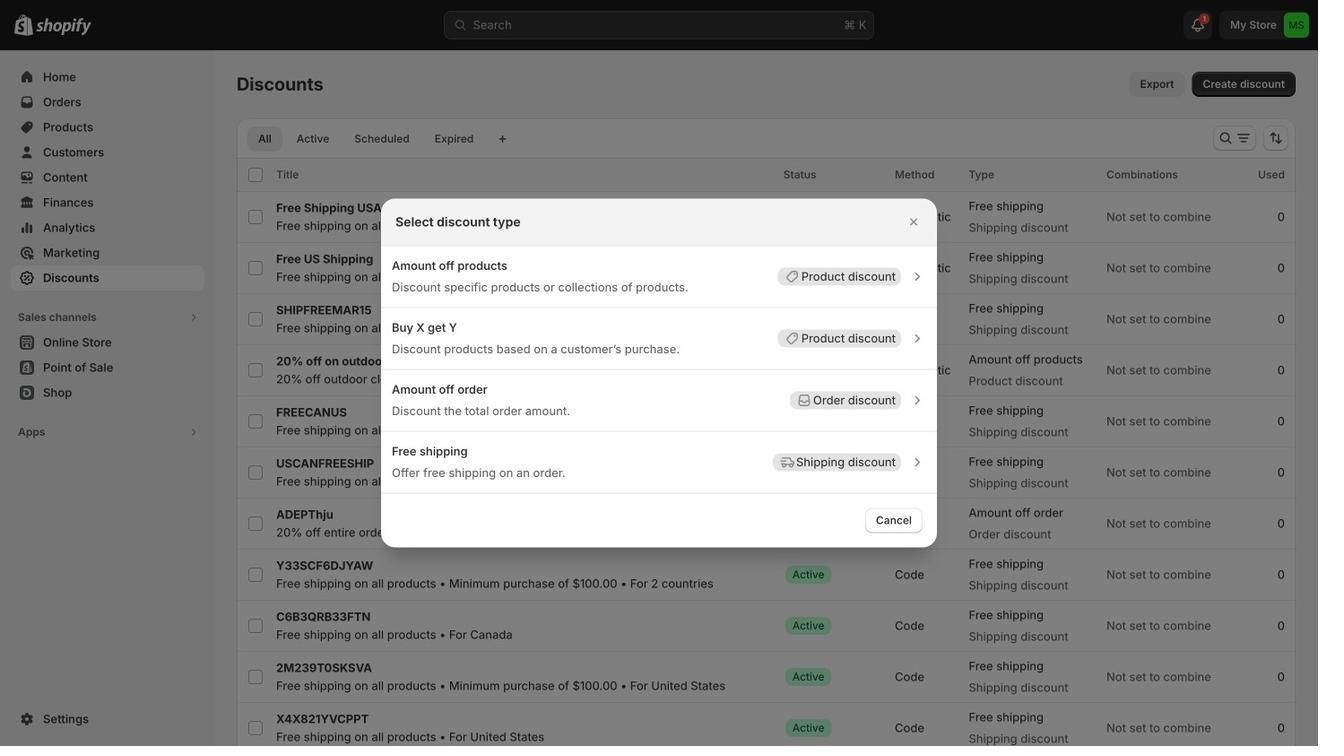 Task type: vqa. For each thing, say whether or not it's contained in the screenshot.
has
no



Task type: locate. For each thing, give the bounding box(es) containing it.
shopify image
[[36, 18, 91, 36]]

tab list
[[244, 126, 488, 152]]

dialog
[[0, 199, 1318, 547]]



